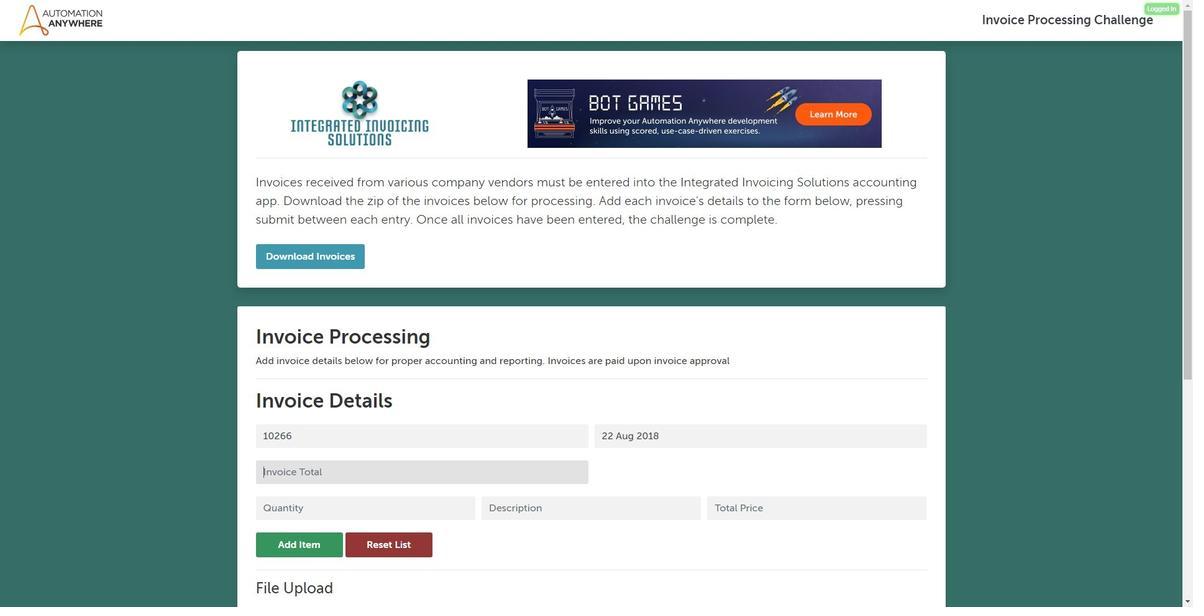 Task type: describe. For each thing, give the bounding box(es) containing it.
Invoice Date text field
[[594, 424, 927, 448]]

Invoice Total text field
[[256, 460, 588, 484]]

Quantity text field
[[256, 496, 475, 520]]



Task type: vqa. For each thing, say whether or not it's contained in the screenshot.
'Invoice Date' TEXT FIELD
yes



Task type: locate. For each thing, give the bounding box(es) containing it.
Description text field
[[482, 496, 701, 520]]

Total Price text field
[[707, 496, 927, 520]]

Invoice Number text field
[[256, 424, 588, 448]]

header logo image
[[19, 5, 105, 36]]



